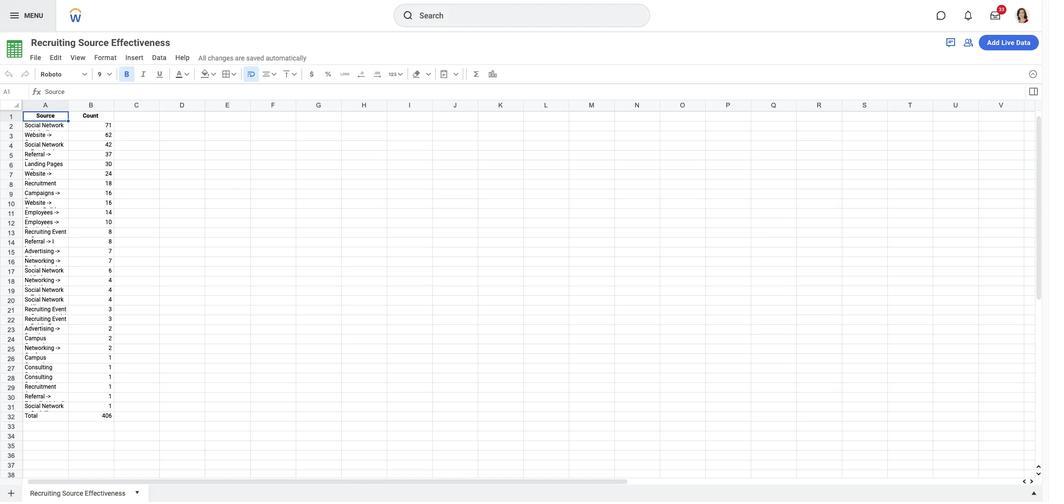 Task type: locate. For each thing, give the bounding box(es) containing it.
edit
[[50, 54, 62, 62]]

None text field
[[1, 85, 29, 99]]

2 horizontal spatial chevron down small image
[[451, 69, 461, 79]]

1 vertical spatial recruiting source effectiveness button
[[26, 485, 129, 501]]

chevron down small image
[[209, 69, 218, 79], [290, 69, 299, 79], [451, 69, 461, 79]]

data
[[1017, 39, 1032, 47], [152, 54, 167, 62]]

paste image
[[439, 69, 449, 79]]

data right live
[[1017, 39, 1032, 47]]

source for second recruiting source effectiveness button
[[62, 490, 83, 497]]

chevron down small image left border all icon
[[209, 69, 218, 79]]

3 chevron down small image from the left
[[451, 69, 461, 79]]

1 vertical spatial recruiting
[[30, 490, 61, 497]]

chevron down small image down help
[[182, 69, 192, 79]]

view
[[71, 54, 86, 62]]

Formula Bar text field
[[43, 85, 1025, 99]]

recruiting right add footer ws "icon"
[[30, 490, 61, 497]]

profile logan mcneil image
[[1016, 8, 1031, 25]]

chevron down small image left align top icon
[[269, 69, 279, 79]]

chart image
[[488, 69, 498, 79]]

all
[[199, 54, 206, 62]]

0 vertical spatial recruiting source effectiveness
[[31, 37, 170, 48]]

chevron down small image right the eraser icon
[[424, 69, 434, 79]]

chevron down small image right the "paste" icon
[[451, 69, 461, 79]]

recruiting for second recruiting source effectiveness button
[[30, 490, 61, 497]]

effectiveness up insert at left
[[111, 37, 170, 48]]

0 vertical spatial source
[[78, 37, 109, 48]]

1 horizontal spatial data
[[1017, 39, 1032, 47]]

chevron down small image right 9
[[105, 69, 114, 79]]

text wrap image
[[246, 69, 256, 79]]

1 vertical spatial recruiting source effectiveness
[[30, 490, 126, 497]]

0 vertical spatial effectiveness
[[111, 37, 170, 48]]

33 button
[[986, 5, 1007, 26]]

2 chevron down small image from the left
[[105, 69, 114, 79]]

caret down small image
[[132, 488, 142, 498]]

effectiveness left 'caret down small' "icon"
[[85, 490, 126, 497]]

0 vertical spatial recruiting source effectiveness button
[[26, 36, 188, 49]]

numbers image
[[388, 69, 398, 79]]

data up underline image
[[152, 54, 167, 62]]

1 vertical spatial data
[[152, 54, 167, 62]]

effectiveness
[[111, 37, 170, 48], [85, 490, 126, 497]]

chevron down small image left the 'dollar sign' icon
[[290, 69, 299, 79]]

help
[[176, 54, 190, 62]]

effectiveness for first recruiting source effectiveness button from the top
[[111, 37, 170, 48]]

0 vertical spatial recruiting
[[31, 37, 76, 48]]

2 recruiting source effectiveness button from the top
[[26, 485, 129, 501]]

9 button
[[94, 66, 115, 82]]

insert
[[125, 54, 144, 62]]

add footer ws image
[[6, 489, 16, 499]]

7 chevron down small image from the left
[[424, 69, 434, 79]]

add
[[988, 39, 1001, 47]]

source
[[78, 37, 109, 48], [62, 490, 83, 497]]

0 vertical spatial data
[[1017, 39, 1032, 47]]

toolbar container region
[[0, 64, 1025, 84]]

format
[[94, 54, 117, 62]]

1 chevron down small image from the left
[[80, 69, 90, 79]]

0 horizontal spatial data
[[152, 54, 167, 62]]

media classroom image
[[963, 37, 975, 48]]

alert
[[513, 284, 530, 301]]

recruiting source effectiveness button
[[26, 36, 188, 49], [26, 485, 129, 501]]

formula editor image
[[1028, 86, 1040, 97]]

recruiting for first recruiting source effectiveness button from the top
[[31, 37, 76, 48]]

chevron down small image left 9
[[80, 69, 90, 79]]

chevron up circle image
[[1029, 69, 1039, 79]]

chevron down small image down are
[[229, 69, 239, 79]]

saved
[[246, 54, 264, 62]]

align top image
[[282, 69, 292, 79]]

grid
[[0, 100, 1050, 502]]

1 vertical spatial source
[[62, 490, 83, 497]]

1 vertical spatial effectiveness
[[85, 490, 126, 497]]

all changes are saved automatically
[[199, 54, 307, 62]]

1 horizontal spatial chevron down small image
[[290, 69, 299, 79]]

recruiting
[[31, 37, 76, 48], [30, 490, 61, 497]]

4 chevron down small image from the left
[[229, 69, 239, 79]]

chevron down small image
[[80, 69, 90, 79], [105, 69, 114, 79], [182, 69, 192, 79], [229, 69, 239, 79], [269, 69, 279, 79], [396, 69, 405, 79], [424, 69, 434, 79]]

chevron down small image left the eraser icon
[[396, 69, 405, 79]]

add live data button
[[980, 35, 1040, 50]]

recruiting up edit
[[31, 37, 76, 48]]

effectiveness for second recruiting source effectiveness button
[[85, 490, 126, 497]]

recruiting source effectiveness
[[31, 37, 170, 48], [30, 490, 126, 497]]

0 horizontal spatial chevron down small image
[[209, 69, 218, 79]]



Task type: vqa. For each thing, say whether or not it's contained in the screenshot.
critical
no



Task type: describe. For each thing, give the bounding box(es) containing it.
inbox large image
[[991, 11, 1001, 20]]

data inside button
[[1017, 39, 1032, 47]]

fx image
[[31, 86, 43, 98]]

add zero image
[[373, 69, 383, 79]]

1 recruiting source effectiveness button from the top
[[26, 36, 188, 49]]

all changes are saved automatically button
[[195, 54, 307, 63]]

source for first recruiting source effectiveness button from the top
[[78, 37, 109, 48]]

roboto
[[41, 70, 62, 78]]

6 chevron down small image from the left
[[396, 69, 405, 79]]

33
[[1000, 7, 1005, 12]]

9
[[98, 70, 102, 78]]

2 chevron down small image from the left
[[290, 69, 299, 79]]

5 chevron down small image from the left
[[269, 69, 279, 79]]

underline image
[[155, 69, 165, 79]]

chevron down small image inside '9' dropdown button
[[105, 69, 114, 79]]

menus menu bar
[[25, 51, 195, 66]]

recruiting source effectiveness for first recruiting source effectiveness button from the top
[[31, 37, 170, 48]]

live
[[1002, 39, 1015, 47]]

thousands comma image
[[340, 69, 350, 79]]

percentage image
[[324, 69, 333, 79]]

border all image
[[221, 69, 231, 79]]

justify image
[[9, 10, 20, 21]]

add live data
[[988, 39, 1032, 47]]

caret up image
[[1030, 489, 1040, 499]]

3 chevron down small image from the left
[[182, 69, 192, 79]]

search image
[[402, 10, 414, 21]]

menu
[[24, 11, 43, 19]]

changes
[[208, 54, 234, 62]]

roboto button
[[37, 66, 90, 82]]

eraser image
[[412, 69, 421, 79]]

chevron down small image inside "roboto" dropdown button
[[80, 69, 90, 79]]

file
[[30, 54, 41, 62]]

italics image
[[138, 69, 148, 79]]

bold image
[[122, 69, 132, 79]]

Search Workday  search field
[[420, 5, 630, 26]]

automatically
[[266, 54, 307, 62]]

menu button
[[0, 0, 56, 31]]

activity stream image
[[946, 37, 957, 48]]

recruiting source effectiveness for second recruiting source effectiveness button
[[30, 490, 126, 497]]

data inside menus menu bar
[[152, 54, 167, 62]]

remove zero image
[[356, 69, 366, 79]]

dollar sign image
[[307, 69, 317, 79]]

notifications large image
[[964, 11, 974, 20]]

align center image
[[262, 69, 271, 79]]

autosum image
[[472, 69, 481, 79]]

1 chevron down small image from the left
[[209, 69, 218, 79]]

are
[[235, 54, 245, 62]]



